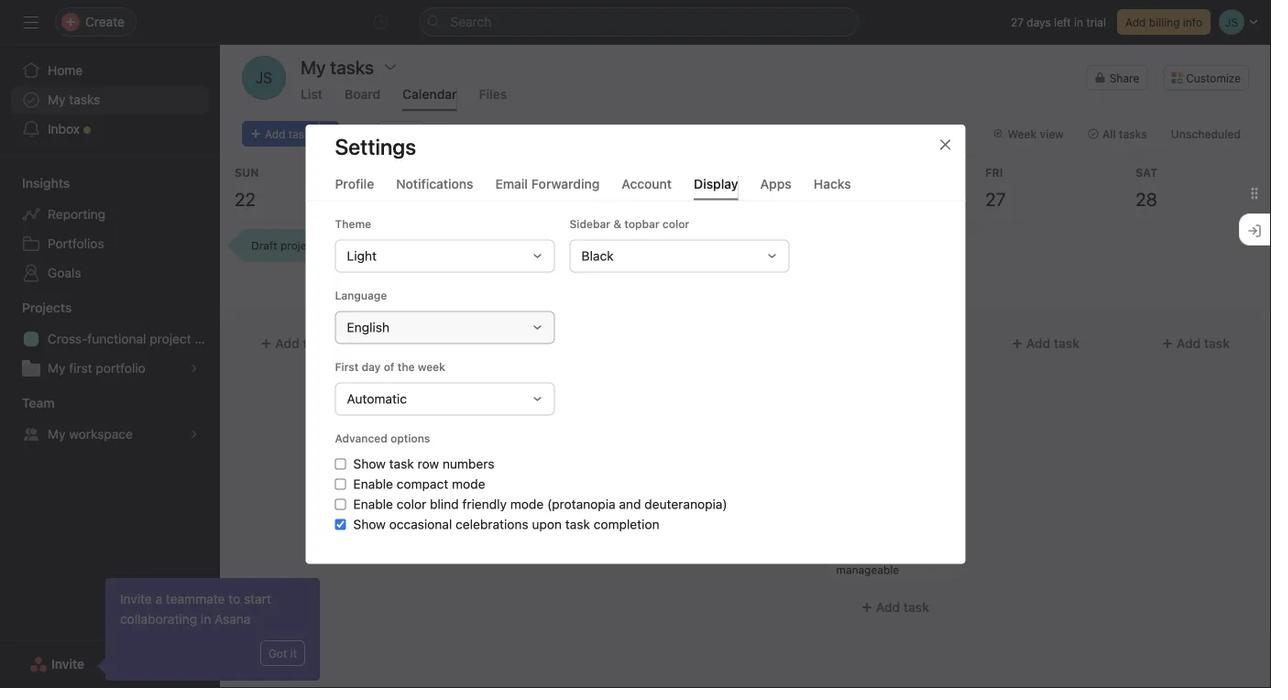 Task type: describe. For each thing, give the bounding box(es) containing it.
hacks button
[[814, 176, 852, 200]]

insights button
[[0, 174, 70, 193]]

display button
[[694, 176, 739, 200]]

Show task row numbers checkbox
[[335, 459, 346, 470]]

got
[[269, 647, 287, 660]]

insights element
[[0, 167, 220, 292]]

0 vertical spatial project
[[281, 239, 317, 252]]

advanced options
[[335, 432, 430, 445]]

show task row numbers
[[354, 456, 495, 472]]

1 vertical spatial project
[[150, 332, 191, 347]]

deuteranopia)
[[645, 497, 728, 512]]

first
[[335, 361, 359, 373]]

email
[[496, 176, 528, 191]]

occasional
[[389, 517, 452, 532]]

portfolios link
[[11, 229, 209, 259]]

it
[[290, 647, 297, 660]]

Enable compact mode checkbox
[[335, 479, 346, 490]]

my tasks link
[[11, 85, 209, 115]]

language
[[335, 289, 387, 302]]

week
[[418, 361, 446, 373]]

insights
[[22, 176, 70, 191]]

sat
[[1136, 166, 1158, 179]]

hide sidebar image
[[24, 15, 39, 29]]

Show occasional celebrations upon task completion checkbox
[[335, 519, 346, 530]]

files
[[479, 87, 507, 102]]

search
[[451, 14, 492, 29]]

team button
[[0, 394, 55, 413]]

first
[[69, 361, 92, 376]]

2023
[[565, 123, 608, 144]]

profile
[[335, 176, 374, 191]]

&
[[614, 218, 622, 230]]

24
[[535, 188, 557, 210]]

thu
[[836, 166, 860, 179]]

(protanopia
[[548, 497, 616, 512]]

my tasks
[[301, 56, 374, 77]]

projects
[[22, 300, 72, 315]]

friendly
[[463, 497, 507, 512]]

my for my first portfolio
[[48, 361, 66, 376]]

my workspace
[[48, 427, 133, 442]]

topbar
[[625, 218, 660, 230]]

1 vertical spatial mode
[[511, 497, 544, 512]]

draft
[[251, 239, 278, 252]]

the
[[398, 361, 415, 373]]

next week image
[[467, 127, 482, 141]]

0 horizontal spatial 27
[[986, 188, 1007, 210]]

email forwarding button
[[496, 176, 600, 200]]

show for show occasional celebrations upon task completion
[[354, 517, 386, 532]]

notifications
[[396, 176, 474, 191]]

portfolios
[[48, 236, 104, 251]]

blind
[[430, 497, 459, 512]]

1 horizontal spatial color
[[663, 218, 690, 230]]

search button
[[420, 7, 860, 37]]

wed 25
[[686, 166, 712, 210]]

brief
[[320, 239, 344, 252]]

days
[[1027, 16, 1052, 28]]

list link
[[301, 87, 323, 111]]

Enable color blind friendly mode (protanopia and deuteranopia) checkbox
[[335, 499, 346, 510]]

of
[[384, 361, 395, 373]]

my first portfolio link
[[11, 354, 209, 383]]

celebrations
[[456, 517, 529, 532]]

global element
[[0, 45, 220, 155]]

teams element
[[0, 387, 220, 453]]

apps button
[[761, 176, 792, 200]]

in inside invite a teammate to start collaborating in asana got it
[[201, 612, 211, 627]]

numbers
[[443, 456, 495, 472]]

notifications button
[[396, 176, 474, 200]]

billing
[[1150, 16, 1181, 28]]

forwarding
[[532, 176, 600, 191]]

collaborating
[[120, 612, 197, 627]]

sun 22
[[235, 166, 259, 210]]

inbox link
[[11, 115, 209, 144]]

automatic
[[347, 391, 407, 406]]

account button
[[622, 176, 672, 200]]

enable color blind friendly mode (protanopia and deuteranopia)
[[354, 497, 728, 512]]

board
[[345, 87, 381, 102]]

black button
[[570, 240, 790, 273]]

october
[[495, 123, 561, 144]]

sidebar
[[570, 218, 611, 230]]

show for show task row numbers
[[354, 456, 386, 472]]

info
[[1184, 16, 1203, 28]]

close image
[[939, 137, 953, 152]]

email forwarding
[[496, 176, 600, 191]]

projects element
[[0, 292, 220, 387]]

english button
[[335, 311, 555, 344]]

enable compact mode
[[354, 477, 486, 492]]

got it button
[[260, 641, 305, 667]]

compact
[[397, 477, 449, 492]]

22
[[235, 188, 256, 210]]

1 horizontal spatial in
[[1075, 16, 1084, 28]]

left
[[1055, 16, 1072, 28]]

add billing info button
[[1118, 9, 1211, 35]]

teammate
[[166, 592, 225, 607]]

reporting
[[48, 207, 106, 222]]

sat 28
[[1136, 166, 1158, 210]]

invite for invite a teammate to start collaborating in asana got it
[[120, 592, 152, 607]]

board link
[[345, 87, 381, 111]]

plan
[[195, 332, 220, 347]]

0 vertical spatial 27
[[1011, 16, 1024, 28]]

home
[[48, 63, 83, 78]]

0 vertical spatial mode
[[452, 477, 486, 492]]

my tasks
[[48, 92, 100, 107]]

previous week image
[[438, 127, 453, 141]]

portfolio
[[96, 361, 146, 376]]

trial
[[1087, 16, 1107, 28]]



Task type: vqa. For each thing, say whether or not it's contained in the screenshot.
Editor's anything
no



Task type: locate. For each thing, give the bounding box(es) containing it.
invite button
[[17, 648, 96, 681]]

1 vertical spatial 27
[[986, 188, 1007, 210]]

enable for enable color blind friendly mode (protanopia and deuteranopia)
[[354, 497, 393, 512]]

1 horizontal spatial 27
[[1011, 16, 1024, 28]]

invite
[[120, 592, 152, 607], [51, 657, 85, 672]]

1 my from the top
[[48, 92, 66, 107]]

my down the team
[[48, 427, 66, 442]]

theme
[[335, 218, 372, 230]]

a
[[155, 592, 162, 607]]

0 horizontal spatial project
[[150, 332, 191, 347]]

upon
[[532, 517, 562, 532]]

show right show occasional celebrations upon task completion option
[[354, 517, 386, 532]]

1 vertical spatial enable
[[354, 497, 393, 512]]

invite a teammate to start collaborating in asana got it
[[120, 592, 297, 660]]

0 vertical spatial in
[[1075, 16, 1084, 28]]

invite for invite
[[51, 657, 85, 672]]

cross-functional project plan
[[48, 332, 220, 347]]

my left first
[[48, 361, 66, 376]]

workspace
[[69, 427, 133, 442]]

0 horizontal spatial invite
[[51, 657, 85, 672]]

2 vertical spatial my
[[48, 427, 66, 442]]

2 enable from the top
[[354, 497, 393, 512]]

color down the 25
[[663, 218, 690, 230]]

calendar link
[[403, 87, 457, 111]]

wed
[[686, 166, 712, 179]]

sun
[[235, 166, 259, 179]]

0 vertical spatial enable
[[354, 477, 393, 492]]

manageable
[[837, 564, 900, 577]]

thu 26
[[836, 166, 860, 210]]

1 horizontal spatial invite
[[120, 592, 152, 607]]

26
[[836, 188, 858, 210]]

27 days left in trial
[[1011, 16, 1107, 28]]

1 vertical spatial in
[[201, 612, 211, 627]]

task
[[289, 127, 311, 140], [303, 336, 329, 351], [453, 336, 479, 351], [1054, 336, 1080, 351], [1205, 336, 1231, 351], [389, 456, 414, 472], [566, 517, 591, 532], [904, 600, 930, 615]]

1 vertical spatial color
[[397, 497, 427, 512]]

3 my from the top
[[48, 427, 66, 442]]

add billing info
[[1126, 16, 1203, 28]]

start
[[244, 592, 271, 607]]

mon 23
[[385, 166, 414, 210]]

search list box
[[420, 7, 860, 37]]

1 horizontal spatial mode
[[511, 497, 544, 512]]

2 my from the top
[[48, 361, 66, 376]]

0 vertical spatial color
[[663, 218, 690, 230]]

27 down fri
[[986, 188, 1007, 210]]

27 left days
[[1011, 16, 1024, 28]]

share
[[1110, 72, 1140, 84]]

0 horizontal spatial in
[[201, 612, 211, 627]]

my for my tasks
[[48, 92, 66, 107]]

6️⃣ sixth: make work manageable
[[837, 551, 939, 577]]

0 vertical spatial invite
[[120, 592, 152, 607]]

1 show from the top
[[354, 456, 386, 472]]

project
[[281, 239, 317, 252], [150, 332, 191, 347]]

settings
[[335, 134, 416, 159]]

1 enable from the top
[[354, 477, 393, 492]]

share button
[[1087, 65, 1148, 91]]

functional
[[87, 332, 146, 347]]

enable for enable compact mode
[[354, 477, 393, 492]]

goals
[[48, 265, 81, 281]]

mon
[[385, 166, 412, 179]]

enable right enable color blind friendly mode (protanopia and deuteranopia) option at the left
[[354, 497, 393, 512]]

inbox
[[48, 122, 80, 137]]

1 vertical spatial invite
[[51, 657, 85, 672]]

to
[[229, 592, 240, 607]]

25
[[686, 188, 707, 210]]

row
[[418, 456, 439, 472]]

draft project brief
[[251, 239, 344, 252]]

and
[[619, 497, 641, 512]]

advanced
[[335, 432, 388, 445]]

js
[[256, 69, 272, 87]]

0 horizontal spatial color
[[397, 497, 427, 512]]

light button
[[335, 240, 555, 273]]

my inside teams element
[[48, 427, 66, 442]]

my inside projects element
[[48, 361, 66, 376]]

project left plan
[[150, 332, 191, 347]]

cross-functional project plan link
[[11, 325, 220, 354]]

home link
[[11, 56, 209, 85]]

show down 'advanced'
[[354, 456, 386, 472]]

asana
[[215, 612, 251, 627]]

sixth:
[[851, 551, 880, 564]]

automatic button
[[335, 383, 555, 416]]

0 vertical spatial my
[[48, 92, 66, 107]]

invite inside button
[[51, 657, 85, 672]]

in down teammate
[[201, 612, 211, 627]]

light
[[347, 248, 377, 263]]

reporting link
[[11, 200, 209, 229]]

invite inside invite a teammate to start collaborating in asana got it
[[120, 592, 152, 607]]

23
[[392, 188, 414, 210]]

my workspace link
[[11, 420, 209, 449]]

english
[[347, 320, 390, 335]]

my for my workspace
[[48, 427, 66, 442]]

add inside button
[[1126, 16, 1147, 28]]

1 horizontal spatial project
[[281, 239, 317, 252]]

in right left
[[1075, 16, 1084, 28]]

project left brief at left top
[[281, 239, 317, 252]]

invite a teammate to start collaborating in asana tooltip
[[100, 579, 320, 681]]

today button
[[377, 121, 425, 147]]

add
[[1126, 16, 1147, 28], [265, 127, 286, 140], [275, 336, 300, 351], [426, 336, 450, 351], [1027, 336, 1051, 351], [1177, 336, 1202, 351], [876, 600, 901, 615]]

0 horizontal spatial mode
[[452, 477, 486, 492]]

enable right enable compact mode option
[[354, 477, 393, 492]]

color down enable compact mode
[[397, 497, 427, 512]]

color
[[663, 218, 690, 230], [397, 497, 427, 512]]

27
[[1011, 16, 1024, 28], [986, 188, 1007, 210]]

hacks
[[814, 176, 852, 191]]

1 vertical spatial my
[[48, 361, 66, 376]]

2 show from the top
[[354, 517, 386, 532]]

display
[[694, 176, 739, 191]]

options
[[391, 432, 430, 445]]

mode down 'numbers'
[[452, 477, 486, 492]]

make
[[883, 551, 911, 564]]

fri
[[986, 166, 1004, 179]]

my inside global element
[[48, 92, 66, 107]]

0 vertical spatial show
[[354, 456, 386, 472]]

1 vertical spatial show
[[354, 517, 386, 532]]

my
[[48, 92, 66, 107], [48, 361, 66, 376], [48, 427, 66, 442]]

6️⃣
[[837, 551, 848, 564]]

tasks
[[69, 92, 100, 107]]

fri 27
[[986, 166, 1007, 210]]

add task button
[[242, 121, 319, 147], [227, 327, 362, 360], [378, 327, 512, 360], [979, 327, 1113, 360], [1129, 327, 1265, 360], [829, 592, 963, 625]]

october 2023
[[495, 123, 608, 144]]

first day of the week
[[335, 361, 446, 373]]

mode up upon
[[511, 497, 544, 512]]

day
[[362, 361, 381, 373]]

black
[[582, 248, 614, 263]]

show occasional celebrations upon task completion
[[354, 517, 660, 532]]

my left tasks
[[48, 92, 66, 107]]

today
[[386, 127, 417, 140]]

mode
[[452, 477, 486, 492], [511, 497, 544, 512]]



